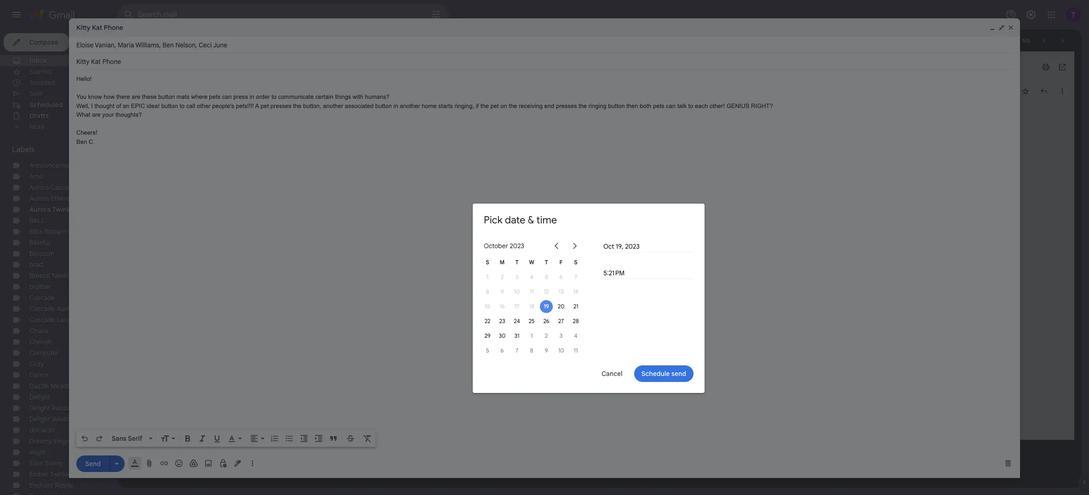 Task type: describe. For each thing, give the bounding box(es) containing it.
10 for 10 oct cell
[[514, 289, 520, 295]]

27 oct cell
[[554, 314, 569, 329]]

pets!!!!
[[236, 102, 254, 109]]

dazzle meadow link
[[29, 382, 76, 391]]

29
[[485, 333, 491, 340]]

8 for 8 oct cell
[[486, 289, 489, 295]]

maria
[[118, 41, 134, 49]]

ember
[[29, 471, 48, 479]]

145
[[1023, 37, 1031, 44]]

5 for 5 nov cell
[[486, 348, 489, 354]]

labels navigation
[[0, 29, 118, 496]]

ben inside cheers! ben c.
[[76, 138, 87, 145]]

2 oct cell
[[495, 270, 510, 285]]

ball
[[29, 217, 45, 225]]

0 horizontal spatial can
[[222, 93, 232, 100]]

people's
[[212, 102, 234, 109]]

redo ‪(⌘y)‬ image
[[95, 434, 104, 444]]

0 vertical spatial pets
[[209, 93, 221, 100]]

eloise
[[76, 41, 94, 49]]

, left maria
[[115, 41, 116, 49]]

0 horizontal spatial in
[[250, 93, 254, 100]]

you know how there are these button mats where pets can press in order to communicate certain things with humans? well, i thought of an epic idea! button to call other people's pets!!!! a pet presses the button, another associated button in another home starts ringing, if the pet on the receiving end presses the ringing button then both pets can talk to each other! genius right? what are your thoughts?
[[76, 93, 774, 118]]

these
[[142, 93, 157, 100]]

to left jack
[[151, 97, 156, 104]]

rainbow
[[52, 405, 77, 413]]

idea!
[[147, 102, 160, 109]]

are
[[132, 93, 140, 100]]

button,
[[303, 102, 322, 109]]

1 t column header from the left
[[510, 255, 525, 270]]

ceci
[[199, 41, 212, 49]]

2 t column header from the left
[[539, 255, 554, 270]]

starred link
[[29, 68, 51, 76]]

25
[[529, 318, 535, 325]]

settings image
[[1026, 9, 1037, 20]]

cascade up "ethereal"
[[50, 184, 76, 192]]

10 for 10 nov cell
[[559, 348, 564, 354]]

blissful link
[[29, 239, 50, 247]]

computer link
[[29, 349, 59, 358]]

21 oct cell
[[569, 300, 584, 314]]

brother link
[[29, 283, 51, 291]]

cascade link
[[29, 294, 55, 302]]

6 for 6 nov cell
[[501, 348, 504, 354]]

enchant
[[29, 482, 53, 490]]

minimize image
[[990, 24, 997, 31]]

sent
[[29, 90, 43, 98]]

hello!
[[76, 75, 92, 82]]

24
[[514, 318, 520, 325]]

both
[[640, 102, 652, 109]]

meadow
[[51, 382, 76, 391]]

2 inside labels navigation
[[104, 101, 107, 108]]

how
[[104, 93, 115, 100]]

genius
[[727, 102, 750, 109]]

elight
[[29, 449, 46, 457]]

labels heading
[[12, 145, 98, 155]]

15 oct cell
[[481, 300, 495, 314]]

w column header
[[525, 255, 539, 270]]

formatting options toolbar
[[76, 431, 376, 447]]

cascade up chaos
[[29, 316, 55, 324]]

30 oct cell
[[495, 329, 510, 344]]

21
[[574, 303, 579, 310]]

indent less ‪(⌘[)‬ image
[[300, 434, 309, 444]]

delight velvet link
[[29, 416, 69, 424]]

aurora down arno
[[29, 184, 49, 192]]

to right order
[[272, 93, 277, 100]]

25 oct cell
[[525, 314, 539, 329]]

scary
[[151, 61, 177, 73]]

ringing,
[[455, 102, 475, 109]]

to right the talk
[[689, 102, 694, 109]]

undo ‪(⌘z)‬ image
[[80, 434, 89, 444]]

9 nov cell
[[539, 344, 554, 359]]

inbox button
[[194, 63, 211, 71]]

certain
[[316, 93, 334, 100]]

22 oct cell
[[481, 314, 495, 329]]

drafts link
[[29, 112, 49, 120]]

of inside the "you know how there are these button mats where pets can press in order to communicate certain things with humans? well, i thought of an epic idea! button to call other people's pets!!!! a pet presses the button, another associated button in another home starts ringing, if the pet on the receiving end presses the ringing button then both pets can talk to each other! genius right? what are your thoughts?"
[[116, 102, 121, 109]]

3 oct cell
[[510, 270, 525, 285]]

mats
[[177, 93, 190, 100]]

there
[[116, 93, 130, 100]]

10 nov cell
[[554, 344, 569, 359]]

compose
[[29, 38, 58, 46]]

cozy link
[[29, 360, 44, 369]]

scheduled
[[29, 101, 63, 109]]

computer
[[29, 349, 59, 358]]

brad link
[[29, 261, 43, 269]]

order
[[256, 93, 270, 100]]

30
[[499, 333, 506, 340]]

4 the from the left
[[579, 102, 587, 109]]

ripple
[[55, 482, 73, 490]]

24 oct cell
[[510, 314, 525, 329]]

radiance
[[44, 228, 71, 236]]

search mail image
[[121, 6, 137, 23]]

pick date & time heading
[[484, 214, 557, 226]]

dreamy enigma link
[[29, 438, 75, 446]]

11 for 11 nov cell
[[574, 348, 578, 354]]

1 presses from the left
[[271, 102, 292, 109]]

6 oct cell
[[554, 270, 569, 285]]

20 oct cell
[[554, 300, 569, 314]]

compose button
[[4, 33, 69, 52]]

brad
[[29, 261, 43, 269]]

enchant ripple link
[[29, 482, 73, 490]]

1 horizontal spatial of
[[1016, 37, 1021, 44]]

breeze
[[29, 272, 50, 280]]

18
[[530, 303, 535, 310]]

2 for 2 nov cell at the bottom
[[545, 333, 548, 340]]

1 for 1 oct cell
[[487, 274, 489, 281]]

indent more ‪(⌘])‬ image
[[314, 434, 324, 444]]

chaos link
[[29, 327, 48, 336]]

29 oct cell
[[481, 329, 495, 344]]

12 for 12 of 145
[[1010, 37, 1015, 44]]

drafts
[[29, 112, 49, 120]]

2 the from the left
[[481, 102, 489, 109]]

28 oct cell
[[569, 314, 584, 329]]

know
[[88, 93, 102, 100]]

1 s column header from the left
[[481, 255, 495, 270]]

cascade laughter link
[[29, 316, 83, 324]]

10 oct cell
[[510, 285, 525, 300]]

dreamy
[[29, 438, 52, 446]]

aurora cascade link
[[29, 184, 76, 192]]

hi
[[151, 110, 157, 116]]

vanian
[[95, 41, 115, 49]]

8 for 8 nov cell
[[531, 348, 534, 354]]

2 t from the left
[[545, 259, 548, 266]]

hi jack,
[[151, 110, 172, 116]]

49
[[100, 112, 107, 119]]

7 oct cell
[[569, 270, 584, 285]]

pick date & time
[[484, 214, 557, 226]]

aurora up aurora twinkle link
[[29, 195, 49, 203]]

2 pet from the left
[[491, 102, 499, 109]]

Message Body text field
[[76, 75, 1014, 428]]

schedule
[[642, 370, 670, 378]]

1 the from the left
[[293, 102, 302, 109]]

4 for 4 oct cell
[[530, 274, 534, 281]]

, up 'scary'
[[159, 41, 161, 49]]

m
[[500, 259, 505, 266]]

2 s column header from the left
[[569, 255, 584, 270]]

important according to google magic. switch
[[181, 63, 190, 72]]

27
[[559, 318, 564, 325]]

numbered list ‪(⌘⇧7)‬ image
[[270, 434, 279, 444]]

17
[[515, 303, 520, 310]]

3 for 3 nov cell at the right bottom of page
[[560, 333, 563, 340]]

17 oct cell
[[510, 300, 525, 314]]

inbox for the inbox link
[[29, 57, 47, 65]]

dance
[[29, 371, 48, 380]]

0 vertical spatial twinkle
[[52, 206, 76, 214]]

2 delight from the top
[[29, 405, 50, 413]]

31
[[515, 333, 520, 340]]

i
[[91, 102, 93, 109]]

cheers!
[[76, 129, 97, 136]]

ball link
[[29, 217, 45, 225]]



Task type: vqa. For each thing, say whether or not it's contained in the screenshot.
second Enable from the bottom of the page
no



Task type: locate. For each thing, give the bounding box(es) containing it.
1 vertical spatial 8
[[531, 348, 534, 354]]

1 horizontal spatial 4
[[575, 333, 578, 340]]

0 horizontal spatial t
[[516, 259, 519, 266]]

1 delight from the top
[[29, 394, 50, 402]]

1 horizontal spatial 6
[[560, 274, 563, 281]]

31 oct cell
[[510, 329, 525, 344]]

1 horizontal spatial 12
[[1010, 37, 1015, 44]]

1 horizontal spatial 9
[[545, 348, 548, 354]]

another left home
[[400, 102, 420, 109]]

6 for 6 oct cell
[[560, 274, 563, 281]]

1 horizontal spatial 5
[[545, 274, 548, 281]]

3 delight from the top
[[29, 416, 50, 424]]

11 for 11 oct cell at the left of the page
[[530, 289, 534, 295]]

of left an
[[116, 102, 121, 109]]

0 horizontal spatial 4
[[530, 274, 534, 281]]

3 for 3 oct cell
[[516, 274, 519, 281]]

1 vertical spatial 4
[[575, 333, 578, 340]]

delight down dazzle
[[29, 394, 50, 402]]

1 vertical spatial 9
[[545, 348, 548, 354]]

in left order
[[250, 93, 254, 100]]

0 vertical spatial 6
[[560, 274, 563, 281]]

1 nov cell
[[525, 329, 539, 344]]

enigma
[[54, 438, 75, 446]]

9 down 2 nov cell at the bottom
[[545, 348, 548, 354]]

0 horizontal spatial 6
[[501, 348, 504, 354]]

1 vertical spatial delight
[[29, 405, 50, 413]]

main menu image
[[11, 9, 22, 20]]

grid inside pick date & time 'dialog'
[[481, 255, 584, 359]]

5 right 4 oct cell
[[545, 274, 548, 281]]

5
[[545, 274, 548, 281], [486, 348, 489, 354]]

&
[[528, 214, 534, 226]]

1 down 25 oct cell
[[531, 333, 533, 340]]

Subject field
[[76, 57, 1014, 66]]

4 oct cell
[[525, 270, 539, 285]]

2 inside cell
[[545, 333, 548, 340]]

23 oct cell
[[495, 314, 510, 329]]

home
[[422, 102, 437, 109]]

to left call
[[180, 102, 185, 109]]

12
[[1010, 37, 1015, 44], [544, 289, 549, 295]]

inbox up 'starred' link
[[29, 57, 47, 65]]

6 inside 6 oct cell
[[560, 274, 563, 281]]

, left bcc:
[[169, 97, 171, 104]]

announcement link
[[29, 162, 74, 170]]

«
[[555, 242, 559, 250]]

inbox inside labels navigation
[[29, 57, 47, 65]]

bold ‪(⌘b)‬ image
[[183, 434, 192, 444]]

inbox inside button
[[196, 64, 210, 70]]

2 down the m column header
[[501, 274, 504, 281]]

call
[[186, 102, 195, 109]]

Date field
[[603, 241, 693, 252]]

0 vertical spatial in
[[250, 93, 254, 100]]

0 horizontal spatial 9
[[501, 289, 504, 295]]

1 horizontal spatial 10
[[559, 348, 564, 354]]

8 inside 8 nov cell
[[531, 348, 534, 354]]

delight rainbow link
[[29, 405, 77, 413]]

a
[[255, 102, 259, 109]]

12 down close icon
[[1010, 37, 1015, 44]]

1 horizontal spatial 8
[[531, 348, 534, 354]]

1 horizontal spatial ben
[[163, 41, 174, 49]]

inbox right important according to google magic. 'switch'
[[196, 64, 210, 70]]

with
[[353, 93, 364, 100]]

bcc:
[[172, 97, 183, 104]]

grid containing s
[[481, 255, 584, 359]]

s column header
[[481, 255, 495, 270], [569, 255, 584, 270]]

0 horizontal spatial pet
[[261, 102, 269, 109]]

t left w
[[516, 259, 519, 266]]

1 vertical spatial 1
[[531, 333, 533, 340]]

delight link
[[29, 394, 50, 402]]

Not starred checkbox
[[1022, 87, 1031, 96]]

4 down 28 oct cell
[[575, 333, 578, 340]]

14 oct cell
[[569, 285, 584, 300]]

13 oct cell
[[554, 285, 569, 300]]

m column header
[[495, 255, 510, 270]]

the left ringing
[[579, 102, 587, 109]]

0 horizontal spatial inbox
[[29, 57, 47, 65]]

1 s from the left
[[486, 259, 490, 266]]

october 2023
[[484, 242, 525, 250]]

dance link
[[29, 371, 48, 380]]

close image
[[1008, 24, 1015, 31]]

bulleted list ‪(⌘⇧8)‬ image
[[285, 434, 294, 444]]

associated
[[345, 102, 374, 109]]

inbox for inbox button
[[196, 64, 210, 70]]

breeze twinkle link
[[29, 272, 73, 280]]

1 vertical spatial twinkle
[[51, 272, 73, 280]]

10 inside 10 nov cell
[[559, 348, 564, 354]]

3 down 27 oct cell on the right
[[560, 333, 563, 340]]

8 down 1 oct cell
[[486, 289, 489, 295]]

1 horizontal spatial s
[[575, 259, 578, 266]]

0 vertical spatial ben
[[163, 41, 174, 49]]

ben left nelson
[[163, 41, 174, 49]]

talk
[[678, 102, 687, 109]]

6 nov cell
[[495, 344, 510, 359]]

, left ceci on the top
[[196, 41, 197, 49]]

1 pet from the left
[[261, 102, 269, 109]]

inbox link
[[29, 57, 47, 65]]

9 for 9 nov cell
[[545, 348, 548, 354]]

cheers! ben c.
[[76, 129, 97, 145]]

t column header
[[510, 255, 525, 270], [539, 255, 554, 270]]

1 horizontal spatial 2
[[501, 274, 504, 281]]

12 for 12
[[544, 289, 549, 295]]

arno link
[[29, 173, 44, 181]]

more
[[29, 123, 44, 131]]

0 vertical spatial 2
[[104, 101, 107, 108]]

Time field
[[603, 268, 693, 278]]

kitty kat phone
[[76, 23, 123, 32]]

roberts
[[172, 87, 197, 95]]

8 inside 8 oct cell
[[486, 289, 489, 295]]

0 horizontal spatial presses
[[271, 102, 292, 109]]

8 down 1 nov cell
[[531, 348, 534, 354]]

4 inside 4 oct cell
[[530, 274, 534, 281]]

7 nov cell
[[510, 344, 525, 359]]

schedule send button
[[635, 366, 694, 382]]

the
[[293, 102, 302, 109], [481, 102, 489, 109], [509, 102, 518, 109], [579, 102, 587, 109]]

0 horizontal spatial s
[[486, 259, 490, 266]]

aurora
[[29, 184, 49, 192], [29, 195, 49, 203], [29, 206, 51, 214], [57, 305, 76, 313]]

presses
[[271, 102, 292, 109], [556, 102, 577, 109]]

discardo
[[29, 427, 55, 435]]

cozy
[[29, 360, 44, 369]]

what
[[76, 111, 90, 118]]

ember twinkle link
[[29, 471, 71, 479]]

1 horizontal spatial pets
[[654, 102, 665, 109]]

pets right the both
[[654, 102, 665, 109]]

9 for the 9 oct cell
[[501, 289, 504, 295]]

2 down 26 oct cell
[[545, 333, 548, 340]]

twinkle down "ethereal"
[[52, 206, 76, 214]]

11 nov cell
[[569, 344, 584, 359]]

presses down communicate
[[271, 102, 292, 109]]

12 down 5 oct cell at the bottom
[[544, 289, 549, 295]]

0 vertical spatial 7
[[575, 274, 578, 281]]

grid
[[481, 255, 584, 359]]

2 down how
[[104, 101, 107, 108]]

1 horizontal spatial 11
[[574, 348, 578, 354]]

t right w
[[545, 259, 548, 266]]

0 horizontal spatial pets
[[209, 93, 221, 100]]

ben left the c.
[[76, 138, 87, 145]]

elixir sunny link
[[29, 460, 63, 468]]

cascade down cascade link
[[29, 305, 55, 313]]

1 vertical spatial 5
[[486, 348, 489, 354]]

time
[[537, 214, 557, 226]]

0 vertical spatial 1
[[487, 274, 489, 281]]

5 nov cell
[[481, 344, 495, 359]]

2 vertical spatial 2
[[545, 333, 548, 340]]

0 vertical spatial can
[[222, 93, 232, 100]]

70
[[100, 57, 107, 64]]

twinkle right breeze
[[51, 272, 73, 280]]

strikethrough ‪(⌘⇧x)‬ image
[[346, 434, 355, 444]]

1 vertical spatial 2
[[501, 274, 504, 281]]

humans?
[[365, 93, 390, 100]]

1 horizontal spatial 1
[[531, 333, 533, 340]]

19 oct cell
[[539, 300, 554, 314]]

1 vertical spatial pets
[[654, 102, 665, 109]]

0 vertical spatial of
[[1016, 37, 1021, 44]]

14
[[574, 289, 579, 295]]

7 up 14
[[575, 274, 578, 281]]

11 oct cell
[[525, 285, 539, 300]]

advanced search options image
[[427, 5, 446, 23]]

presses right the end on the top of page
[[556, 102, 577, 109]]

9 down 2 oct cell
[[501, 289, 504, 295]]

0 vertical spatial 11
[[530, 289, 534, 295]]

s left m
[[486, 259, 490, 266]]

4 nov cell
[[569, 329, 584, 344]]

0 horizontal spatial of
[[116, 102, 121, 109]]

10 inside 10 oct cell
[[514, 289, 520, 295]]

0 horizontal spatial 5
[[486, 348, 489, 354]]

can left the talk
[[667, 102, 676, 109]]

0 horizontal spatial s column header
[[481, 255, 495, 270]]

1 horizontal spatial 7
[[575, 274, 578, 281]]

0 horizontal spatial 2
[[104, 101, 107, 108]]

to
[[272, 93, 277, 100], [151, 97, 156, 104], [180, 102, 185, 109], [689, 102, 694, 109]]

1 horizontal spatial pet
[[491, 102, 499, 109]]

the right on
[[509, 102, 518, 109]]

,
[[115, 41, 116, 49], [159, 41, 161, 49], [196, 41, 197, 49], [169, 97, 171, 104]]

2 inside cell
[[501, 274, 504, 281]]

2 vertical spatial delight
[[29, 416, 50, 424]]

dazzle
[[29, 382, 49, 391]]

the down communicate
[[293, 102, 302, 109]]

snoozed link
[[29, 79, 55, 87]]

2 nov cell
[[539, 329, 554, 344]]

cascade aurora link
[[29, 305, 76, 313]]

3 inside cell
[[560, 333, 563, 340]]

0 horizontal spatial 7
[[516, 348, 519, 354]]

« button
[[552, 242, 562, 251]]

other!
[[710, 102, 725, 109]]

on
[[501, 102, 508, 109]]

1 vertical spatial 11
[[574, 348, 578, 354]]

pet left on
[[491, 102, 499, 109]]

0 horizontal spatial 10
[[514, 289, 520, 295]]

11 down 4 oct cell
[[530, 289, 534, 295]]

1 horizontal spatial s column header
[[569, 255, 584, 270]]

12 oct cell
[[539, 285, 554, 300]]

twinkle up ripple
[[50, 471, 71, 479]]

2 another from the left
[[400, 102, 420, 109]]

italic ‪(⌘i)‬ image
[[198, 434, 207, 444]]

1 vertical spatial 10
[[559, 348, 564, 354]]

2 vertical spatial twinkle
[[50, 471, 71, 479]]

1 horizontal spatial another
[[400, 102, 420, 109]]

0 horizontal spatial 8
[[486, 289, 489, 295]]

1 horizontal spatial 3
[[560, 333, 563, 340]]

s
[[486, 259, 490, 266], [575, 259, 578, 266]]

1 another from the left
[[323, 102, 344, 109]]

end
[[545, 102, 555, 109]]

1 vertical spatial of
[[116, 102, 121, 109]]

1 vertical spatial in
[[394, 102, 398, 109]]

1 horizontal spatial in
[[394, 102, 398, 109]]

2 presses from the left
[[556, 102, 577, 109]]

7 for 7 nov cell
[[516, 348, 519, 354]]

pick date & time dialog
[[473, 204, 705, 394]]

1 horizontal spatial t column header
[[539, 255, 554, 270]]

4 for 4 nov cell
[[575, 333, 578, 340]]

10 down 3 nov cell at the right bottom of page
[[559, 348, 564, 354]]

of left 145
[[1016, 37, 1021, 44]]

7
[[575, 274, 578, 281], [516, 348, 519, 354]]

another down certain
[[323, 102, 344, 109]]

26 oct cell
[[539, 314, 554, 329]]

pick
[[484, 214, 503, 226]]

can
[[222, 93, 232, 100], [667, 102, 676, 109]]

october 2023 row
[[481, 237, 584, 255]]

delight up the discardo on the left of page
[[29, 416, 50, 424]]

send
[[672, 370, 687, 378]]

in left home
[[394, 102, 398, 109]]

kitty
[[76, 23, 90, 32]]

aurora up "ball"
[[29, 206, 51, 214]]

ringing
[[589, 102, 607, 109]]

the right if
[[481, 102, 489, 109]]

delight down delight link at the bottom left of page
[[29, 405, 50, 413]]

5 oct cell
[[539, 270, 554, 285]]

mateo
[[151, 87, 171, 95]]

williams
[[136, 41, 159, 49]]

4 down w column header
[[530, 274, 534, 281]]

7 for 7 oct cell
[[575, 274, 578, 281]]

then
[[627, 102, 639, 109]]

1 left 2 oct cell
[[487, 274, 489, 281]]

11
[[530, 289, 534, 295], [574, 348, 578, 354]]

0 vertical spatial 12
[[1010, 37, 1015, 44]]

3 nov cell
[[554, 329, 569, 344]]

19
[[544, 303, 549, 310]]

1 oct cell
[[481, 270, 495, 285]]

arno
[[29, 173, 44, 181]]

underline ‪(⌘u)‬ image
[[213, 434, 222, 444]]

4
[[530, 274, 534, 281], [575, 333, 578, 340]]

3 the from the left
[[509, 102, 518, 109]]

5 down 29 oct cell
[[486, 348, 489, 354]]

0 vertical spatial 4
[[530, 274, 534, 281]]

0 horizontal spatial 12
[[544, 289, 549, 295]]

s right f
[[575, 259, 578, 266]]

starts
[[439, 102, 453, 109]]

1 vertical spatial can
[[667, 102, 676, 109]]

2 horizontal spatial 2
[[545, 333, 548, 340]]

6 down f column header
[[560, 274, 563, 281]]

announcement
[[29, 162, 74, 170]]

None search field
[[118, 4, 449, 26]]

3 inside cell
[[516, 274, 519, 281]]

0 horizontal spatial t column header
[[510, 255, 525, 270]]

22
[[485, 318, 491, 325]]

0 vertical spatial delight
[[29, 394, 50, 402]]

20
[[558, 303, 565, 310]]

0 vertical spatial 5
[[545, 274, 548, 281]]

brother
[[29, 283, 51, 291]]

8 nov cell
[[525, 344, 539, 359]]

6 down the 30 oct cell
[[501, 348, 504, 354]]

1 horizontal spatial inbox
[[196, 64, 210, 70]]

quote ‪(⌘⇧9)‬ image
[[329, 434, 338, 444]]

1 horizontal spatial presses
[[556, 102, 577, 109]]

kat
[[92, 23, 102, 32]]

4 inside 4 nov cell
[[575, 333, 578, 340]]

in
[[250, 93, 254, 100], [394, 102, 398, 109]]

18 oct cell
[[525, 300, 539, 314]]

to jack , bcc: me
[[151, 97, 192, 104]]

jack,
[[158, 110, 172, 116]]

schedule send
[[642, 370, 687, 378]]

1 vertical spatial 7
[[516, 348, 519, 354]]

7 down 31 oct cell
[[516, 348, 519, 354]]

can up people's
[[222, 93, 232, 100]]

1 horizontal spatial t
[[545, 259, 548, 266]]

pet right a
[[261, 102, 269, 109]]

f column header
[[554, 255, 569, 270]]

8 oct cell
[[481, 285, 495, 300]]

0 vertical spatial 10
[[514, 289, 520, 295]]

10 down 3 oct cell
[[514, 289, 520, 295]]

0 vertical spatial 8
[[486, 289, 489, 295]]

aurora up laughter
[[57, 305, 76, 313]]

1 for 1 nov cell
[[531, 333, 533, 340]]

1 vertical spatial 3
[[560, 333, 563, 340]]

kitty kat phone dialog
[[69, 18, 1021, 479]]

pop out image
[[999, 24, 1006, 31]]

discard draft ‪(⌘⇧d)‬ image
[[1004, 459, 1014, 469]]

0 horizontal spatial another
[[323, 102, 344, 109]]

2 s from the left
[[575, 259, 578, 266]]

cascade down "brother" link
[[29, 294, 55, 302]]

0 horizontal spatial 1
[[487, 274, 489, 281]]

0 horizontal spatial 3
[[516, 274, 519, 281]]

1 vertical spatial ben
[[76, 138, 87, 145]]

0 horizontal spatial ben
[[76, 138, 87, 145]]

16 oct cell
[[495, 300, 510, 314]]

12 inside cell
[[544, 289, 549, 295]]

9 oct cell
[[495, 285, 510, 300]]

1 t from the left
[[516, 259, 519, 266]]

6 inside 6 nov cell
[[501, 348, 504, 354]]

16
[[500, 303, 505, 310]]

1 vertical spatial 6
[[501, 348, 504, 354]]

0 vertical spatial 9
[[501, 289, 504, 295]]

9
[[501, 289, 504, 295], [545, 348, 548, 354]]

0 horizontal spatial 11
[[530, 289, 534, 295]]

1 vertical spatial 12
[[544, 289, 549, 295]]

11 down 4 nov cell
[[574, 348, 578, 354]]

remove formatting ‪(⌘\)‬ image
[[363, 434, 372, 444]]

1 horizontal spatial can
[[667, 102, 676, 109]]

0 vertical spatial 3
[[516, 274, 519, 281]]

3 left 4 oct cell
[[516, 274, 519, 281]]

more button
[[0, 122, 110, 133]]

elight link
[[29, 449, 46, 457]]

s column header left m
[[481, 255, 495, 270]]

s column header right f
[[569, 255, 584, 270]]

2 for 2 oct cell
[[501, 274, 504, 281]]

if
[[476, 102, 479, 109]]

pets up people's
[[209, 93, 221, 100]]

13
[[559, 289, 564, 295]]

chaos
[[29, 327, 48, 336]]

5 for 5 oct cell at the bottom
[[545, 274, 548, 281]]



